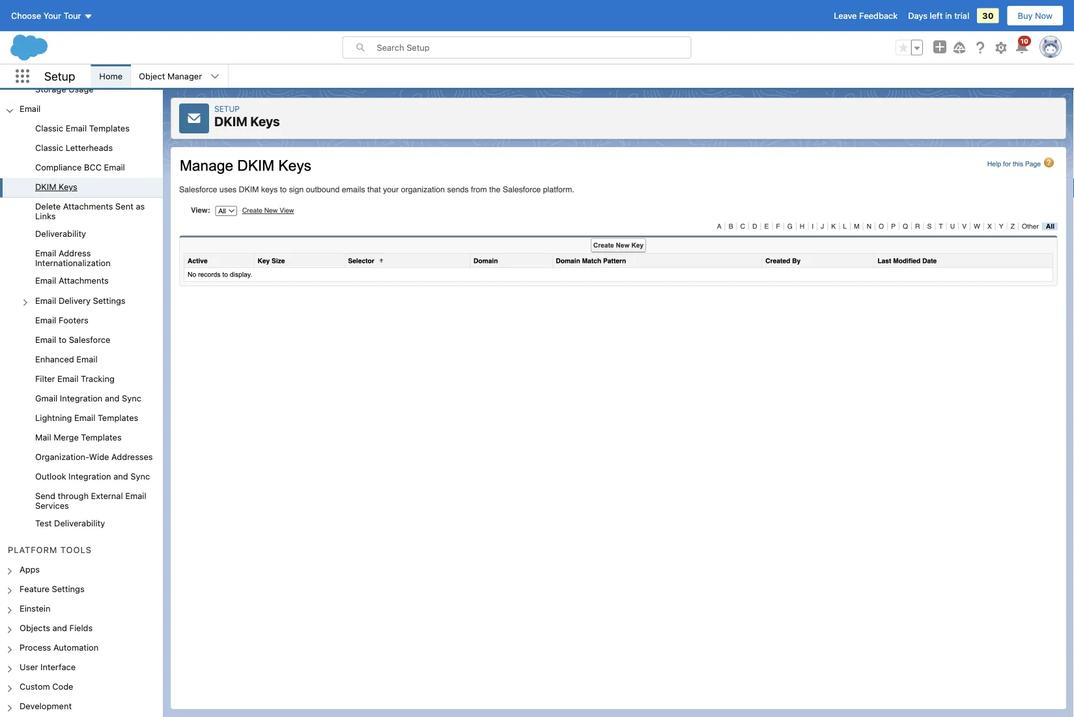 Task type: vqa. For each thing, say whether or not it's contained in the screenshot.
"Settings" in Notification Delivery Settings link
no



Task type: describe. For each thing, give the bounding box(es) containing it.
your
[[43, 11, 61, 21]]

send through external email services
[[35, 492, 146, 511]]

deliverability link
[[35, 229, 86, 241]]

email delivery settings link
[[35, 296, 125, 307]]

test
[[35, 519, 52, 529]]

organization-
[[35, 452, 89, 462]]

email attachments link
[[35, 276, 109, 288]]

links
[[35, 211, 56, 221]]

automation
[[53, 643, 99, 653]]

feature
[[20, 584, 50, 594]]

object manager link
[[131, 64, 210, 88]]

lightning email templates
[[35, 413, 138, 423]]

storage
[[35, 84, 66, 94]]

integration for gmail
[[60, 394, 103, 403]]

send
[[35, 492, 55, 501]]

choose your tour button
[[10, 5, 93, 26]]

10
[[1021, 37, 1029, 45]]

10 button
[[1014, 36, 1031, 55]]

interface
[[40, 663, 76, 672]]

services
[[35, 501, 69, 511]]

leave
[[834, 11, 857, 21]]

custom code
[[20, 682, 73, 692]]

custom code link
[[20, 682, 73, 694]]

in
[[945, 11, 952, 21]]

objects
[[20, 624, 50, 633]]

user interface
[[20, 663, 76, 672]]

email inside the email delivery settings link
[[35, 296, 56, 305]]

storage usage
[[35, 84, 94, 94]]

lightning email templates link
[[35, 413, 138, 425]]

classic email templates
[[35, 123, 130, 133]]

30
[[983, 11, 994, 21]]

code
[[52, 682, 73, 692]]

einstein link
[[20, 604, 51, 616]]

email inside compliance bcc email link
[[104, 163, 125, 172]]

through
[[58, 492, 89, 501]]

send through external email services link
[[35, 492, 163, 511]]

email down storage
[[20, 104, 41, 113]]

leave feedback
[[834, 11, 898, 21]]

1 horizontal spatial group
[[896, 40, 923, 55]]

classic letterheads link
[[35, 143, 113, 155]]

mail merge templates
[[35, 433, 122, 443]]

home link
[[91, 64, 130, 88]]

gmail
[[35, 394, 58, 403]]

addresses
[[111, 452, 153, 462]]

apps link
[[20, 565, 40, 577]]

keys inside setup dkim keys
[[250, 114, 280, 129]]

address
[[59, 249, 91, 258]]

development
[[20, 702, 72, 712]]

setup for setup dkim keys
[[214, 104, 240, 113]]

setup link
[[214, 104, 240, 113]]

email inside classic email templates link
[[66, 123, 87, 133]]

templates for classic email templates
[[89, 123, 130, 133]]

email address internationalization
[[35, 249, 111, 268]]

0 horizontal spatial settings
[[52, 584, 84, 594]]

outlook integration and sync
[[35, 472, 150, 482]]

email inside email to salesforce link
[[35, 335, 56, 345]]

home
[[99, 71, 123, 81]]

email footers
[[35, 315, 89, 325]]

platform tools
[[8, 545, 92, 555]]

feature settings link
[[20, 584, 84, 596]]

email link
[[20, 104, 41, 115]]

delete
[[35, 202, 61, 211]]

email inside send through external email services
[[125, 492, 146, 501]]

choose
[[11, 11, 41, 21]]

merge
[[54, 433, 79, 443]]

setup dkim keys
[[214, 104, 280, 129]]

process automation
[[20, 643, 99, 653]]

wide
[[89, 452, 109, 462]]

Search Setup text field
[[377, 37, 691, 58]]

email inside email attachments link
[[35, 276, 56, 286]]

email to salesforce link
[[35, 335, 110, 347]]

0 vertical spatial deliverability
[[35, 229, 86, 239]]

email footers link
[[35, 315, 89, 327]]

email inside enhanced email link
[[76, 354, 98, 364]]

object
[[139, 71, 165, 81]]

days left in trial
[[908, 11, 970, 21]]

manager
[[167, 71, 202, 81]]

delete attachments sent as links
[[35, 202, 145, 221]]

email inside lightning email templates link
[[74, 413, 95, 423]]

development link
[[20, 702, 72, 714]]

mail
[[35, 433, 51, 443]]

salesforce
[[69, 335, 110, 345]]

user
[[20, 663, 38, 672]]

fields
[[69, 624, 93, 633]]

external
[[91, 492, 123, 501]]

dkim keys link
[[35, 182, 77, 194]]

2 vertical spatial and
[[52, 624, 67, 633]]

classic letterheads
[[35, 143, 113, 153]]



Task type: locate. For each thing, give the bounding box(es) containing it.
choose your tour
[[11, 11, 81, 21]]

buy now button
[[1007, 5, 1064, 26]]

1 horizontal spatial settings
[[93, 296, 125, 305]]

attachments for delete
[[63, 202, 113, 211]]

email inside the filter email tracking link
[[57, 374, 78, 384]]

templates up wide
[[81, 433, 122, 443]]

email down internationalization
[[35, 276, 56, 286]]

attachments for email
[[59, 276, 109, 286]]

1 vertical spatial setup
[[214, 104, 240, 113]]

internationalization
[[35, 258, 111, 268]]

enhanced email
[[35, 354, 98, 364]]

0 vertical spatial classic
[[35, 123, 63, 133]]

attachments up 'email delivery settings'
[[59, 276, 109, 286]]

lightning
[[35, 413, 72, 423]]

templates for lightning email templates
[[98, 413, 138, 423]]

email down deliverability link
[[35, 249, 56, 258]]

attachments inside delete attachments sent as links
[[63, 202, 113, 211]]

1 vertical spatial settings
[[52, 584, 84, 594]]

custom
[[20, 682, 50, 692]]

integration inside 'outlook integration and sync' link
[[68, 472, 111, 482]]

integration down the filter email tracking link
[[60, 394, 103, 403]]

0 horizontal spatial keys
[[59, 182, 77, 192]]

integration for outlook
[[68, 472, 111, 482]]

sync for gmail integration and sync
[[122, 394, 141, 403]]

attachments down dkim keys tree item at the top of page
[[63, 202, 113, 211]]

user interface link
[[20, 663, 76, 674]]

dkim keys tree item
[[0, 178, 163, 198]]

compliance
[[35, 163, 82, 172]]

attachments inside email attachments link
[[59, 276, 109, 286]]

1 vertical spatial deliverability
[[54, 519, 105, 529]]

attachments
[[63, 202, 113, 211], [59, 276, 109, 286]]

keys
[[250, 114, 280, 129], [59, 182, 77, 192]]

1 horizontal spatial dkim
[[214, 114, 247, 129]]

0 vertical spatial setup
[[44, 69, 75, 83]]

deliverability down send through external email services
[[54, 519, 105, 529]]

test deliverability
[[35, 519, 105, 529]]

gmail integration and sync link
[[35, 394, 141, 405]]

outlook integration and sync link
[[35, 472, 150, 484]]

1 classic from the top
[[35, 123, 63, 133]]

organization-wide addresses link
[[35, 452, 153, 464]]

email left footers
[[35, 315, 56, 325]]

1 vertical spatial group
[[0, 119, 163, 535]]

and down addresses
[[113, 472, 128, 482]]

email down "gmail integration and sync" link
[[74, 413, 95, 423]]

settings
[[93, 296, 125, 305], [52, 584, 84, 594]]

email address internationalization link
[[35, 249, 163, 268]]

1 vertical spatial dkim
[[35, 182, 56, 192]]

sync down addresses
[[130, 472, 150, 482]]

classic for classic email templates
[[35, 123, 63, 133]]

email right external
[[125, 492, 146, 501]]

integration down "organization-wide addresses" link
[[68, 472, 111, 482]]

email down salesforce
[[76, 354, 98, 364]]

enhanced email link
[[35, 354, 98, 366]]

buy now
[[1018, 11, 1053, 21]]

filter
[[35, 374, 55, 384]]

classic email templates link
[[35, 123, 130, 135]]

left
[[930, 11, 943, 21]]

and for gmail integration and sync
[[105, 394, 120, 403]]

email tree item
[[0, 100, 163, 535]]

1 horizontal spatial setup
[[214, 104, 240, 113]]

0 vertical spatial attachments
[[63, 202, 113, 211]]

dkim
[[214, 114, 247, 129], [35, 182, 56, 192]]

dkim inside setup dkim keys
[[214, 114, 247, 129]]

tracking
[[81, 374, 115, 384]]

email inside email address internationalization
[[35, 249, 56, 258]]

0 vertical spatial integration
[[60, 394, 103, 403]]

and up process automation
[[52, 624, 67, 633]]

sync for outlook integration and sync
[[130, 472, 150, 482]]

0 vertical spatial group
[[896, 40, 923, 55]]

0 horizontal spatial dkim
[[35, 182, 56, 192]]

storage usage link
[[35, 84, 94, 96]]

0 horizontal spatial group
[[0, 119, 163, 535]]

1 vertical spatial sync
[[130, 472, 150, 482]]

0 vertical spatial dkim
[[214, 114, 247, 129]]

mail merge templates link
[[35, 433, 122, 445]]

integration
[[60, 394, 103, 403], [68, 472, 111, 482]]

settings right 'feature'
[[52, 584, 84, 594]]

0 vertical spatial sync
[[122, 394, 141, 403]]

einstein
[[20, 604, 51, 614]]

classic for classic letterheads
[[35, 143, 63, 153]]

filter email tracking
[[35, 374, 115, 384]]

settings right delivery
[[93, 296, 125, 305]]

0 vertical spatial and
[[105, 394, 120, 403]]

integration inside "gmail integration and sync" link
[[60, 394, 103, 403]]

email
[[20, 104, 41, 113], [66, 123, 87, 133], [104, 163, 125, 172], [35, 249, 56, 258], [35, 276, 56, 286], [35, 296, 56, 305], [35, 315, 56, 325], [35, 335, 56, 345], [76, 354, 98, 364], [57, 374, 78, 384], [74, 413, 95, 423], [125, 492, 146, 501]]

group containing classic email templates
[[0, 119, 163, 535]]

bcc
[[84, 163, 102, 172]]

deliverability down links
[[35, 229, 86, 239]]

delivery
[[59, 296, 91, 305]]

footers
[[59, 315, 89, 325]]

1 vertical spatial integration
[[68, 472, 111, 482]]

days
[[908, 11, 928, 21]]

classic up compliance
[[35, 143, 63, 153]]

1 vertical spatial attachments
[[59, 276, 109, 286]]

email to salesforce
[[35, 335, 110, 345]]

dkim up delete
[[35, 182, 56, 192]]

delete attachments sent as links link
[[35, 202, 163, 221]]

2 vertical spatial templates
[[81, 433, 122, 443]]

1 vertical spatial and
[[113, 472, 128, 482]]

compliance bcc email
[[35, 163, 125, 172]]

objects and fields link
[[20, 624, 93, 635]]

email up email footers
[[35, 296, 56, 305]]

templates for mail merge templates
[[81, 433, 122, 443]]

objects and fields
[[20, 624, 93, 633]]

settings inside "group"
[[93, 296, 125, 305]]

setup inside setup dkim keys
[[214, 104, 240, 113]]

0 horizontal spatial setup
[[44, 69, 75, 83]]

process automation link
[[20, 643, 99, 655]]

templates down "gmail integration and sync" link
[[98, 413, 138, 423]]

email delivery settings
[[35, 296, 125, 305]]

setup
[[44, 69, 75, 83], [214, 104, 240, 113]]

classic down email link
[[35, 123, 63, 133]]

platform
[[8, 545, 58, 555]]

letterheads
[[66, 143, 113, 153]]

0 vertical spatial settings
[[93, 296, 125, 305]]

email right bcc
[[104, 163, 125, 172]]

feature settings
[[20, 584, 84, 594]]

group
[[896, 40, 923, 55], [0, 119, 163, 535]]

0 vertical spatial keys
[[250, 114, 280, 129]]

compliance bcc email link
[[35, 163, 125, 174]]

1 vertical spatial keys
[[59, 182, 77, 192]]

email up classic letterheads
[[66, 123, 87, 133]]

keys inside dkim keys link
[[59, 182, 77, 192]]

trial
[[955, 11, 970, 21]]

and
[[105, 394, 120, 403], [113, 472, 128, 482], [52, 624, 67, 633]]

to
[[59, 335, 67, 345]]

email attachments
[[35, 276, 109, 286]]

outlook
[[35, 472, 66, 482]]

and for outlook integration and sync
[[113, 472, 128, 482]]

1 horizontal spatial keys
[[250, 114, 280, 129]]

usage
[[68, 84, 94, 94]]

now
[[1035, 11, 1053, 21]]

classic
[[35, 123, 63, 133], [35, 143, 63, 153]]

1 vertical spatial classic
[[35, 143, 63, 153]]

2 classic from the top
[[35, 143, 63, 153]]

sync
[[122, 394, 141, 403], [130, 472, 150, 482]]

0 vertical spatial templates
[[89, 123, 130, 133]]

templates up letterheads
[[89, 123, 130, 133]]

dkim down setup link
[[214, 114, 247, 129]]

email inside email footers link
[[35, 315, 56, 325]]

setup for setup
[[44, 69, 75, 83]]

buy
[[1018, 11, 1033, 21]]

and down tracking
[[105, 394, 120, 403]]

tools
[[60, 545, 92, 555]]

leave feedback link
[[834, 11, 898, 21]]

as
[[136, 202, 145, 211]]

email down enhanced email link
[[57, 374, 78, 384]]

email left to at the left top of the page
[[35, 335, 56, 345]]

1 vertical spatial templates
[[98, 413, 138, 423]]

dkim inside tree item
[[35, 182, 56, 192]]

sync up lightning email templates at left
[[122, 394, 141, 403]]



